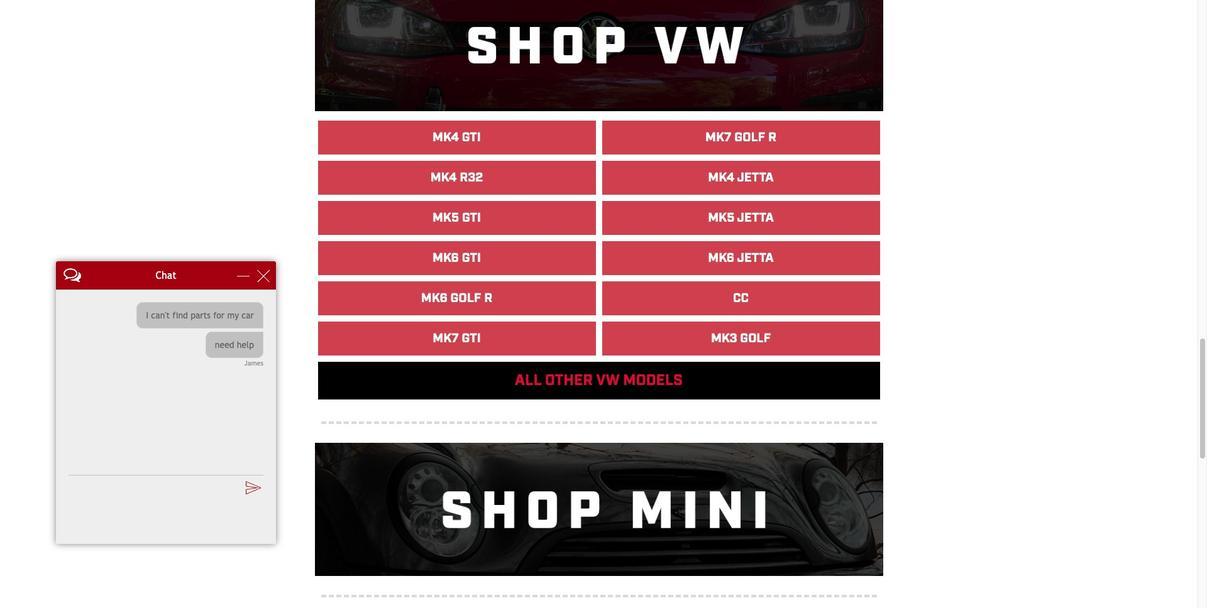 Task type: describe. For each thing, give the bounding box(es) containing it.
models
[[624, 371, 683, 391]]

mk3 golf
[[711, 331, 771, 347]]

cc
[[733, 291, 749, 307]]

all
[[515, 371, 542, 391]]

golf for mk7
[[735, 130, 766, 146]]

gti for mk5 gti
[[462, 210, 481, 227]]

mk4 gti link
[[319, 122, 595, 154]]

mk6 for mk6 golf r
[[421, 291, 448, 307]]

gti for mk6 gti
[[462, 251, 481, 267]]

mk6 for mk6 gti
[[433, 251, 459, 267]]

mk4 jetta link
[[603, 162, 880, 195]]

mk4 jetta
[[708, 170, 774, 186]]

mk3
[[711, 331, 737, 347]]

mk7 for mk7 gti
[[433, 331, 459, 347]]

r32
[[460, 170, 483, 186]]

mk5 jetta link
[[603, 202, 880, 235]]

gti for mk7 gti
[[462, 331, 481, 347]]

vw
[[596, 371, 620, 391]]

jetta for mk6 jetta
[[737, 251, 774, 267]]

mk5 gti
[[433, 210, 481, 227]]

cc link
[[603, 283, 880, 315]]

mk6 for mk6 jetta
[[708, 251, 735, 267]]

mk5 gti link
[[319, 202, 595, 235]]

mk4 gti
[[433, 130, 481, 146]]



Task type: vqa. For each thing, say whether or not it's contained in the screenshot.
the GTI within MK6 GTI link
yes



Task type: locate. For each thing, give the bounding box(es) containing it.
gti for mk4 gti
[[462, 130, 481, 146]]

r up mk7 gti link
[[484, 291, 493, 307]]

mk7
[[706, 130, 732, 146], [433, 331, 459, 347]]

r inside mk7 golf r link
[[769, 130, 777, 146]]

2 jetta from the top
[[738, 210, 774, 227]]

mk6 golf r
[[421, 291, 493, 307]]

r for mk6 golf r
[[484, 291, 493, 307]]

r up mk4 jetta "link"
[[769, 130, 777, 146]]

r for mk7 golf r
[[769, 130, 777, 146]]

golf up mk7 gti link
[[451, 291, 481, 307]]

mk6 down mk5 jetta
[[708, 251, 735, 267]]

0 vertical spatial jetta
[[737, 170, 774, 186]]

mk6 gti link
[[319, 242, 595, 275]]

mk6 jetta link
[[603, 242, 880, 275]]

1 jetta from the top
[[737, 170, 774, 186]]

mk4 up mk4 r32
[[433, 130, 459, 146]]

mk4 r32 link
[[319, 162, 595, 195]]

4 gti from the top
[[462, 331, 481, 347]]

jetta down mk5 jetta link
[[737, 251, 774, 267]]

jetta down mk4 jetta
[[738, 210, 774, 227]]

gti down r32
[[462, 210, 481, 227]]

0 vertical spatial r
[[769, 130, 777, 146]]

0 horizontal spatial mk5
[[433, 210, 459, 227]]

0 vertical spatial golf
[[735, 130, 766, 146]]

mk3 golf link
[[603, 323, 880, 356]]

mk6 down mk5 gti link
[[433, 251, 459, 267]]

mk7 down mk6 golf r link
[[433, 331, 459, 347]]

all other vw models link
[[319, 363, 880, 400]]

1 vertical spatial mk7
[[433, 331, 459, 347]]

mk4 r32
[[431, 170, 483, 186]]

mk6 jetta
[[708, 251, 774, 267]]

mk4 left r32
[[431, 170, 457, 186]]

jetta up mk5 jetta link
[[737, 170, 774, 186]]

jetta
[[737, 170, 774, 186], [738, 210, 774, 227], [737, 251, 774, 267]]

mk7 gti
[[433, 331, 481, 347]]

3 jetta from the top
[[737, 251, 774, 267]]

mk7 gti link
[[319, 323, 595, 356]]

mk5
[[433, 210, 459, 227], [708, 210, 735, 227]]

1 horizontal spatial mk7
[[706, 130, 732, 146]]

r
[[769, 130, 777, 146], [484, 291, 493, 307]]

0 horizontal spatial r
[[484, 291, 493, 307]]

mk6 gti
[[433, 251, 481, 267]]

1 horizontal spatial mk5
[[708, 210, 735, 227]]

gti down mk5 gti link
[[462, 251, 481, 267]]

r inside mk6 golf r link
[[484, 291, 493, 307]]

mk5 for mk5 gti
[[433, 210, 459, 227]]

mk4 for mk4 jetta
[[708, 170, 735, 186]]

all other vw models
[[515, 371, 683, 391]]

1 mk5 from the left
[[433, 210, 459, 227]]

1 vertical spatial r
[[484, 291, 493, 307]]

mk4 inside "link"
[[708, 170, 735, 186]]

gti down mk6 golf r link
[[462, 331, 481, 347]]

jetta for mk5 jetta
[[738, 210, 774, 227]]

mk5 jetta
[[708, 210, 774, 227]]

other
[[545, 371, 593, 391]]

2 vertical spatial golf
[[740, 331, 771, 347]]

mk7 for mk7 golf r
[[706, 130, 732, 146]]

1 gti from the top
[[462, 130, 481, 146]]

mk6
[[433, 251, 459, 267], [708, 251, 735, 267], [421, 291, 448, 307]]

1 vertical spatial jetta
[[738, 210, 774, 227]]

gti up r32
[[462, 130, 481, 146]]

jetta inside "link"
[[737, 170, 774, 186]]

3 gti from the top
[[462, 251, 481, 267]]

golf for mk3
[[740, 331, 771, 347]]

mk6 up mk7 gti
[[421, 291, 448, 307]]

2 mk5 from the left
[[708, 210, 735, 227]]

0 horizontal spatial mk7
[[433, 331, 459, 347]]

2 gti from the top
[[462, 210, 481, 227]]

mk4
[[433, 130, 459, 146], [431, 170, 457, 186], [708, 170, 735, 186]]

mk6 golf r link
[[319, 283, 595, 315]]

mk7 golf r
[[706, 130, 777, 146]]

mk5 for mk5 jetta
[[708, 210, 735, 227]]

jetta for mk4 jetta
[[737, 170, 774, 186]]

mk4 up mk5 jetta
[[708, 170, 735, 186]]

1 horizontal spatial r
[[769, 130, 777, 146]]

golf up mk4 jetta "link"
[[735, 130, 766, 146]]

golf for mk6
[[451, 291, 481, 307]]

mk4 for mk4 r32
[[431, 170, 457, 186]]

gti
[[462, 130, 481, 146], [462, 210, 481, 227], [462, 251, 481, 267], [462, 331, 481, 347]]

2 vertical spatial jetta
[[737, 251, 774, 267]]

mk5 up mk6 gti
[[433, 210, 459, 227]]

mk7 golf r link
[[603, 122, 880, 154]]

0 vertical spatial mk7
[[706, 130, 732, 146]]

1 vertical spatial golf
[[451, 291, 481, 307]]

golf
[[735, 130, 766, 146], [451, 291, 481, 307], [740, 331, 771, 347]]

mk7 up mk4 jetta "link"
[[706, 130, 732, 146]]

golf right the mk3
[[740, 331, 771, 347]]

mk5 down mk4 jetta
[[708, 210, 735, 227]]

mk4 for mk4 gti
[[433, 130, 459, 146]]



